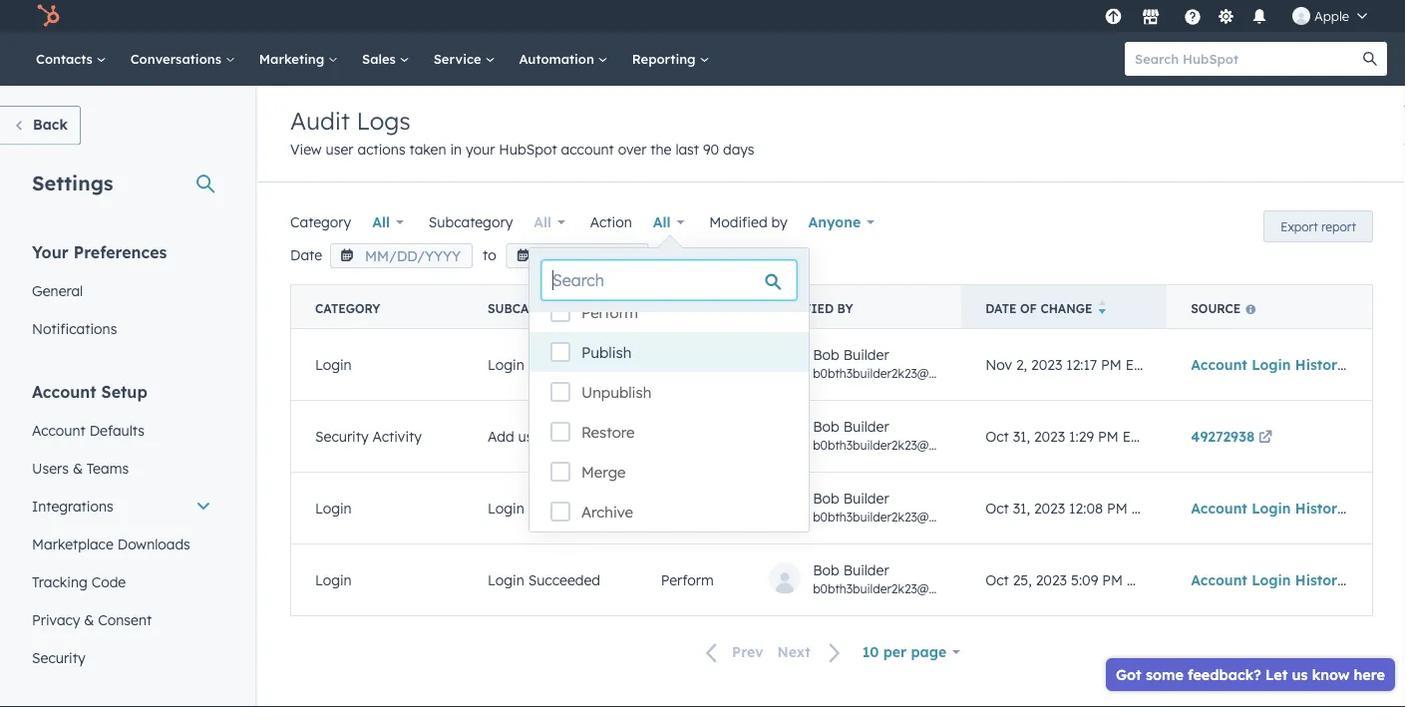 Task type: locate. For each thing, give the bounding box(es) containing it.
upgrade image
[[1105, 8, 1123, 26]]

0 vertical spatial oct
[[986, 428, 1009, 445]]

1 bob builder b0bth3builder2k23@gmail.com from the top
[[813, 346, 988, 381]]

0 vertical spatial date
[[290, 246, 322, 264]]

security down privacy
[[32, 649, 85, 666]]

1 vertical spatial modified
[[769, 301, 834, 316]]

1 account login history link from the top
[[1192, 356, 1368, 373]]

1 all button from the left
[[359, 203, 417, 242]]

oct for oct 25, 2023 5:09 pm edt
[[986, 571, 1009, 589]]

0 horizontal spatial by
[[772, 214, 788, 231]]

perform right publish
[[661, 356, 714, 373]]

31, left 1:29
[[1013, 428, 1031, 445]]

1 vertical spatial date
[[986, 301, 1017, 316]]

add user
[[488, 428, 546, 445]]

service link
[[422, 32, 507, 86]]

builder
[[844, 346, 890, 364], [844, 418, 890, 436], [844, 490, 890, 507], [844, 562, 890, 579]]

pm for 12:08
[[1107, 499, 1128, 517]]

0 vertical spatial account login history link
[[1192, 356, 1368, 373]]

by down the anyone "popup button"
[[838, 301, 854, 316]]

all for action
[[653, 214, 671, 231]]

add
[[488, 428, 514, 445]]

oct down nov
[[986, 428, 1009, 445]]

0 horizontal spatial security
[[32, 649, 85, 666]]

2023 right 25,
[[1036, 571, 1068, 589]]

0 vertical spatial history
[[1296, 356, 1347, 373]]

1 vertical spatial succeeded
[[528, 499, 601, 517]]

1 login succeeded from the top
[[488, 356, 601, 373]]

date left of
[[986, 301, 1017, 316]]

0 vertical spatial login succeeded
[[488, 356, 601, 373]]

edt for nov 2, 2023 12:17 pm edt
[[1126, 356, 1152, 373]]

1 vertical spatial oct
[[986, 499, 1009, 517]]

restore
[[582, 423, 635, 442]]

0 vertical spatial succeeded
[[528, 356, 601, 373]]

1:29
[[1070, 428, 1095, 445]]

descending sort. press to sort ascending. image
[[1099, 300, 1107, 314]]

history for nov 2, 2023 12:17 pm edt
[[1296, 356, 1347, 373]]

0 horizontal spatial all
[[372, 214, 390, 231]]

merge
[[582, 463, 626, 482]]

b0bth3builder2k23@gmail.com for nov 2, 2023 12:17 pm edt
[[813, 366, 988, 381]]

subcategory down to
[[488, 301, 578, 316]]

by
[[772, 214, 788, 231], [838, 301, 854, 316]]

login
[[315, 356, 352, 373], [488, 356, 525, 373], [1252, 356, 1292, 373], [315, 499, 352, 517], [488, 499, 525, 517], [1252, 499, 1292, 517], [315, 571, 352, 589], [488, 571, 525, 589], [1252, 571, 1292, 589]]

marketing
[[259, 50, 328, 67]]

2 b0bth3builder2k23@gmail.com from the top
[[813, 438, 988, 453]]

category
[[290, 214, 351, 231], [315, 301, 380, 316]]

1 oct from the top
[[986, 428, 1009, 445]]

1 vertical spatial subcategory
[[488, 301, 578, 316]]

3 account login history link from the top
[[1192, 571, 1368, 589]]

2 history from the top
[[1296, 499, 1347, 517]]

2 succeeded from the top
[[528, 499, 601, 517]]

1 account login history from the top
[[1192, 356, 1347, 373]]

account login history link
[[1192, 356, 1368, 373], [1192, 499, 1368, 517], [1192, 571, 1368, 589]]

account login history for oct 25, 2023 5:09 pm edt
[[1192, 571, 1347, 589]]

1 vertical spatial login succeeded
[[488, 499, 601, 517]]

1 horizontal spatial all button
[[521, 203, 579, 242]]

modified
[[710, 214, 768, 231], [769, 301, 834, 316]]

2023 right '2,'
[[1032, 356, 1063, 373]]

user
[[326, 141, 354, 158], [518, 428, 546, 445]]

all button up mm/dd/yyyy text field
[[521, 203, 579, 242]]

1 horizontal spatial &
[[84, 611, 94, 629]]

account login history link for oct 25, 2023 5:09 pm edt
[[1192, 571, 1368, 589]]

link opens in a new window image
[[1259, 431, 1273, 445], [1259, 431, 1273, 445]]

1 horizontal spatial date
[[986, 301, 1017, 316]]

user right add
[[518, 428, 546, 445]]

1 vertical spatial by
[[838, 301, 854, 316]]

security left activity
[[315, 428, 369, 445]]

oct left 12:08
[[986, 499, 1009, 517]]

oct 31, 2023 1:29 pm edt
[[986, 428, 1149, 445]]

2 vertical spatial login succeeded
[[488, 571, 601, 589]]

modified by down the anyone
[[769, 301, 854, 316]]

account
[[1192, 356, 1248, 373], [32, 382, 96, 402], [32, 422, 86, 439], [1192, 499, 1248, 517], [1192, 571, 1248, 589]]

2023 left 12:08
[[1035, 499, 1066, 517]]

3 b0bth3builder2k23@gmail.com from the top
[[813, 510, 988, 525]]

bob for oct 31, 2023 12:08 pm edt
[[813, 490, 840, 507]]

list box
[[530, 292, 809, 532]]

0 vertical spatial &
[[73, 459, 83, 477]]

2023 for 12:08
[[1035, 499, 1066, 517]]

3 history from the top
[[1296, 571, 1347, 589]]

upgrade link
[[1101, 5, 1126, 26]]

category down view
[[290, 214, 351, 231]]

4 bob builder b0bth3builder2k23@gmail.com from the top
[[813, 562, 988, 597]]

automation link
[[507, 32, 620, 86]]

pm right 12:17
[[1102, 356, 1122, 373]]

31, for oct 31, 2023 12:08 pm edt
[[1013, 499, 1031, 517]]

0 horizontal spatial all button
[[359, 203, 417, 242]]

all button up search search box
[[640, 203, 698, 242]]

date left mm/dd/yyyy text box
[[290, 246, 322, 264]]

0 vertical spatial action
[[591, 214, 632, 231]]

login succeeded down archive
[[488, 571, 601, 589]]

account login history for nov 2, 2023 12:17 pm edt
[[1192, 356, 1347, 373]]

security activity
[[315, 428, 422, 445]]

2 vertical spatial oct
[[986, 571, 1009, 589]]

sales link
[[350, 32, 422, 86]]

1 vertical spatial action
[[661, 301, 710, 316]]

1 31, from the top
[[1013, 428, 1031, 445]]

31, left 12:08
[[1013, 499, 1031, 517]]

user right view
[[326, 141, 354, 158]]

archive
[[582, 503, 634, 522]]

succeeded for nov 2, 2023 12:17 pm edt
[[528, 356, 601, 373]]

perform for oct 25, 2023 5:09 pm edt
[[661, 571, 714, 589]]

1 all from the left
[[372, 214, 390, 231]]

marketplaces image
[[1142, 9, 1160, 27]]

succeeded
[[528, 356, 601, 373], [528, 499, 601, 517], [528, 571, 601, 589]]

& right privacy
[[84, 611, 94, 629]]

action up mm/dd/yyyy text field
[[591, 214, 632, 231]]

code
[[91, 573, 126, 591]]

0 horizontal spatial action
[[591, 214, 632, 231]]

2 all from the left
[[534, 214, 552, 231]]

hubspot
[[499, 141, 557, 158]]

actions
[[358, 141, 406, 158]]

export report button
[[1264, 211, 1374, 242]]

date inside button
[[986, 301, 1017, 316]]

date of change
[[986, 301, 1093, 316]]

2 31, from the top
[[1013, 499, 1031, 517]]

1 succeeded from the top
[[528, 356, 601, 373]]

all button up mm/dd/yyyy text box
[[359, 203, 417, 242]]

2 bob builder b0bth3builder2k23@gmail.com from the top
[[813, 418, 988, 453]]

0 horizontal spatial date
[[290, 246, 322, 264]]

Search HubSpot search field
[[1125, 42, 1370, 76]]

3 succeeded from the top
[[528, 571, 601, 589]]

modified down days
[[710, 214, 768, 231]]

bob
[[813, 346, 840, 364], [813, 418, 840, 436], [813, 490, 840, 507], [813, 562, 840, 579]]

1 horizontal spatial all
[[534, 214, 552, 231]]

3 account login history from the top
[[1192, 571, 1347, 589]]

edt right 1:29
[[1123, 428, 1149, 445]]

account for oct 25, 2023 5:09 pm edt
[[1192, 571, 1248, 589]]

action down search search box
[[661, 301, 710, 316]]

conversations
[[130, 50, 225, 67]]

b0bth3builder2k23@gmail.com for oct 31, 2023 12:08 pm edt
[[813, 510, 988, 525]]

oct
[[986, 428, 1009, 445], [986, 499, 1009, 517], [986, 571, 1009, 589]]

builder for oct 31, 2023 1:29 pm edt
[[844, 418, 890, 436]]

0 vertical spatial modified by
[[710, 214, 788, 231]]

4 bob from the top
[[813, 562, 840, 579]]

consent
[[98, 611, 152, 629]]

0 horizontal spatial modified
[[710, 214, 768, 231]]

1 b0bth3builder2k23@gmail.com from the top
[[813, 366, 988, 381]]

login succeeded up add user
[[488, 356, 601, 373]]

apple menu
[[1099, 0, 1382, 32]]

2 vertical spatial succeeded
[[528, 571, 601, 589]]

apple
[[1315, 7, 1350, 24]]

perform for nov 2, 2023 12:17 pm edt
[[661, 356, 714, 373]]

login succeeded for oct 31, 2023 12:08 pm edt
[[488, 499, 601, 517]]

pm right 5:09 at the bottom right of the page
[[1103, 571, 1123, 589]]

security for security
[[32, 649, 85, 666]]

publish
[[582, 343, 632, 362]]

user inside audit logs view user actions taken in your hubspot account over the last 90 days
[[326, 141, 354, 158]]

1 vertical spatial perform
[[661, 356, 714, 373]]

1 vertical spatial account login history link
[[1192, 499, 1368, 517]]

contacts
[[36, 50, 96, 67]]

0 horizontal spatial &
[[73, 459, 83, 477]]

2 account login history from the top
[[1192, 499, 1347, 517]]

2023 for 5:09
[[1036, 571, 1068, 589]]

2 bob from the top
[[813, 418, 840, 436]]

notifications button
[[1243, 0, 1277, 32]]

2 vertical spatial account login history link
[[1192, 571, 1368, 589]]

audit logs view user actions taken in your hubspot account over the last 90 days
[[290, 106, 755, 158]]

report
[[1322, 219, 1357, 234]]

0 vertical spatial security
[[315, 428, 369, 445]]

3 all button from the left
[[640, 203, 698, 242]]

succeeded down merge
[[528, 499, 601, 517]]

3 oct from the top
[[986, 571, 1009, 589]]

settings image
[[1218, 8, 1236, 26]]

0 vertical spatial by
[[772, 214, 788, 231]]

descending sort. press to sort ascending. element
[[1099, 300, 1107, 317]]

& right "users"
[[73, 459, 83, 477]]

2 oct from the top
[[986, 499, 1009, 517]]

0 vertical spatial 31,
[[1013, 428, 1031, 445]]

2023 left 1:29
[[1035, 428, 1066, 445]]

1 horizontal spatial user
[[518, 428, 546, 445]]

marketing link
[[247, 32, 350, 86]]

users
[[32, 459, 69, 477]]

succeeded down archive
[[528, 571, 601, 589]]

1 vertical spatial history
[[1296, 499, 1347, 517]]

edt right 12:17
[[1126, 356, 1152, 373]]

2 horizontal spatial all button
[[640, 203, 698, 242]]

general
[[32, 282, 83, 299]]

2,
[[1017, 356, 1028, 373]]

4 b0bth3builder2k23@gmail.com from the top
[[813, 582, 988, 597]]

succeeded up the unpublish
[[528, 356, 601, 373]]

account defaults
[[32, 422, 145, 439]]

1 bob from the top
[[813, 346, 840, 364]]

your
[[32, 242, 69, 262]]

1 history from the top
[[1296, 356, 1347, 373]]

3 bob builder b0bth3builder2k23@gmail.com from the top
[[813, 490, 988, 525]]

account setup
[[32, 382, 147, 402]]

0 vertical spatial subcategory
[[429, 214, 513, 231]]

0 vertical spatial user
[[326, 141, 354, 158]]

all up mm/dd/yyyy text box
[[372, 214, 390, 231]]

2 horizontal spatial all
[[653, 214, 671, 231]]

oct left 25,
[[986, 571, 1009, 589]]

2 account login history link from the top
[[1192, 499, 1368, 517]]

security inside security "link"
[[32, 649, 85, 666]]

edt right 12:08
[[1132, 499, 1158, 517]]

service
[[434, 50, 485, 67]]

0 horizontal spatial user
[[326, 141, 354, 158]]

anyone button
[[796, 203, 888, 242]]

your preferences
[[32, 242, 167, 262]]

2 vertical spatial perform
[[661, 571, 714, 589]]

3 login succeeded from the top
[[488, 571, 601, 589]]

1 vertical spatial modified by
[[769, 301, 854, 316]]

3 bob from the top
[[813, 490, 840, 507]]

pm right 12:08
[[1107, 499, 1128, 517]]

perform up prev button
[[661, 571, 714, 589]]

& for users
[[73, 459, 83, 477]]

settings
[[32, 170, 113, 195]]

1 horizontal spatial action
[[661, 301, 710, 316]]

to
[[483, 246, 497, 264]]

builder for nov 2, 2023 12:17 pm edt
[[844, 346, 890, 364]]

notifications
[[32, 320, 117, 337]]

all up mm/dd/yyyy text field
[[534, 214, 552, 231]]

2 login succeeded from the top
[[488, 499, 601, 517]]

4 builder from the top
[[844, 562, 890, 579]]

search button
[[1354, 42, 1388, 76]]

activity
[[373, 428, 422, 445]]

2 all button from the left
[[521, 203, 579, 242]]

1 vertical spatial user
[[518, 428, 546, 445]]

history for oct 31, 2023 12:08 pm edt
[[1296, 499, 1347, 517]]

all for subcategory
[[534, 214, 552, 231]]

teams
[[87, 459, 129, 477]]

2023 for 1:29
[[1035, 428, 1066, 445]]

1 vertical spatial &
[[84, 611, 94, 629]]

3 builder from the top
[[844, 490, 890, 507]]

bob builder b0bth3builder2k23@gmail.com for oct 25, 2023 5:09 pm edt
[[813, 562, 988, 597]]

by left the anyone
[[772, 214, 788, 231]]

subcategory up to
[[429, 214, 513, 231]]

0 vertical spatial account login history
[[1192, 356, 1347, 373]]

login succeeded down merge
[[488, 499, 601, 517]]

modified by down days
[[710, 214, 788, 231]]

2 vertical spatial history
[[1296, 571, 1347, 589]]

bob builder b0bth3builder2k23@gmail.com for nov 2, 2023 12:17 pm edt
[[813, 346, 988, 381]]

category down mm/dd/yyyy text box
[[315, 301, 380, 316]]

account login history link for oct 31, 2023 12:08 pm edt
[[1192, 499, 1368, 517]]

2 vertical spatial account login history
[[1192, 571, 1347, 589]]

all up search search box
[[653, 214, 671, 231]]

1 builder from the top
[[844, 346, 890, 364]]

pm right 1:29
[[1099, 428, 1119, 445]]

edt right 5:09 at the bottom right of the page
[[1127, 571, 1153, 589]]

perform up publish
[[582, 303, 638, 322]]

edt for oct 31, 2023 12:08 pm edt
[[1132, 499, 1158, 517]]

31, for oct 31, 2023 1:29 pm edt
[[1013, 428, 1031, 445]]

next
[[778, 644, 811, 661]]

31,
[[1013, 428, 1031, 445], [1013, 499, 1031, 517]]

1 vertical spatial account login history
[[1192, 499, 1347, 517]]

export
[[1281, 219, 1319, 234]]

modified by
[[710, 214, 788, 231], [769, 301, 854, 316]]

1 vertical spatial 31,
[[1013, 499, 1031, 517]]

users & teams link
[[20, 449, 223, 487]]

account login history
[[1192, 356, 1347, 373], [1192, 499, 1347, 517], [1192, 571, 1347, 589]]

edt
[[1126, 356, 1152, 373], [1123, 428, 1149, 445], [1132, 499, 1158, 517], [1127, 571, 1153, 589]]

3 all from the left
[[653, 214, 671, 231]]

bob for oct 25, 2023 5:09 pm edt
[[813, 562, 840, 579]]

history
[[1296, 356, 1347, 373], [1296, 499, 1347, 517], [1296, 571, 1347, 589]]

help button
[[1176, 0, 1210, 32]]

security
[[315, 428, 369, 445], [32, 649, 85, 666]]

view
[[290, 141, 322, 158]]

1 horizontal spatial by
[[838, 301, 854, 316]]

pm
[[1102, 356, 1122, 373], [1099, 428, 1119, 445], [1107, 499, 1128, 517], [1103, 571, 1123, 589]]

1 vertical spatial security
[[32, 649, 85, 666]]

modified down the anyone
[[769, 301, 834, 316]]

account inside "link"
[[32, 422, 86, 439]]

0 vertical spatial perform
[[582, 303, 638, 322]]

2 builder from the top
[[844, 418, 890, 436]]

security for security activity
[[315, 428, 369, 445]]

login succeeded for nov 2, 2023 12:17 pm edt
[[488, 356, 601, 373]]

1 horizontal spatial security
[[315, 428, 369, 445]]



Task type: describe. For each thing, give the bounding box(es) containing it.
MM/DD/YYYY text field
[[330, 243, 473, 268]]

your preferences element
[[20, 241, 223, 348]]

1 horizontal spatial modified
[[769, 301, 834, 316]]

help image
[[1184, 9, 1202, 27]]

next button
[[771, 640, 854, 666]]

over
[[618, 141, 647, 158]]

back
[[33, 116, 68, 133]]

& for privacy
[[84, 611, 94, 629]]

succeeded for oct 25, 2023 5:09 pm edt
[[528, 571, 601, 589]]

marketplace downloads
[[32, 535, 190, 553]]

integrations
[[32, 497, 113, 515]]

tracking
[[32, 573, 88, 591]]

builder for oct 31, 2023 12:08 pm edt
[[844, 490, 890, 507]]

account login history link for nov 2, 2023 12:17 pm edt
[[1192, 356, 1368, 373]]

general link
[[20, 272, 223, 310]]

marketplace
[[32, 535, 114, 553]]

privacy
[[32, 611, 80, 629]]

builder for oct 25, 2023 5:09 pm edt
[[844, 562, 890, 579]]

all for category
[[372, 214, 390, 231]]

90
[[703, 141, 720, 158]]

10 per page
[[863, 643, 947, 661]]

date for date
[[290, 246, 322, 264]]

automation
[[519, 50, 598, 67]]

oct 25, 2023 5:09 pm edt
[[986, 571, 1153, 589]]

nov 2, 2023 12:17 pm edt
[[986, 356, 1152, 373]]

0 vertical spatial modified
[[710, 214, 768, 231]]

MM/DD/YYYY text field
[[507, 243, 649, 268]]

all button for action
[[640, 203, 698, 242]]

account setup element
[[20, 381, 223, 677]]

downloads
[[117, 535, 190, 553]]

security link
[[20, 639, 223, 677]]

10
[[863, 643, 879, 661]]

49272938
[[1192, 428, 1256, 445]]

1 vertical spatial category
[[315, 301, 380, 316]]

audit
[[290, 106, 350, 136]]

tracking code link
[[20, 563, 223, 601]]

apple button
[[1281, 0, 1380, 32]]

bob for oct 31, 2023 1:29 pm edt
[[813, 418, 840, 436]]

account for nov 2, 2023 12:17 pm edt
[[1192, 356, 1248, 373]]

bob for nov 2, 2023 12:17 pm edt
[[813, 346, 840, 364]]

list box containing perform
[[530, 292, 809, 532]]

edt for oct 31, 2023 1:29 pm edt
[[1123, 428, 1149, 445]]

succeeded for oct 31, 2023 12:08 pm edt
[[528, 499, 601, 517]]

account for oct 31, 2023 12:08 pm edt
[[1192, 499, 1248, 517]]

edt for oct 25, 2023 5:09 pm edt
[[1127, 571, 1153, 589]]

defaults
[[89, 422, 145, 439]]

notifications link
[[20, 310, 223, 348]]

nov
[[986, 356, 1013, 373]]

account defaults link
[[20, 412, 223, 449]]

history for oct 25, 2023 5:09 pm edt
[[1296, 571, 1347, 589]]

pm for 1:29
[[1099, 428, 1119, 445]]

date for date of change
[[986, 301, 1017, 316]]

your
[[466, 141, 495, 158]]

pm for 12:17
[[1102, 356, 1122, 373]]

49272938 link
[[1192, 428, 1276, 445]]

preferences
[[74, 242, 167, 262]]

change
[[1041, 301, 1093, 316]]

0 vertical spatial category
[[290, 214, 351, 231]]

5:09
[[1071, 571, 1099, 589]]

sales
[[362, 50, 400, 67]]

contacts link
[[24, 32, 118, 86]]

bob builder b0bth3builder2k23@gmail.com for oct 31, 2023 12:08 pm edt
[[813, 490, 988, 525]]

b0bth3builder2k23@gmail.com for oct 25, 2023 5:09 pm edt
[[813, 582, 988, 597]]

Search search field
[[542, 260, 797, 300]]

12:17
[[1067, 356, 1098, 373]]

tracking code
[[32, 573, 126, 591]]

per
[[884, 643, 907, 661]]

account
[[561, 141, 614, 158]]

search image
[[1364, 52, 1378, 66]]

unpublish
[[582, 383, 652, 402]]

pm for 5:09
[[1103, 571, 1123, 589]]

pagination navigation
[[695, 639, 854, 666]]

2023 for 12:17
[[1032, 356, 1063, 373]]

all button for category
[[359, 203, 417, 242]]

last
[[676, 141, 699, 158]]

b0bth3builder2k23@gmail.com for oct 31, 2023 1:29 pm edt
[[813, 438, 988, 453]]

page
[[911, 643, 947, 661]]

bob builder b0bth3builder2k23@gmail.com for oct 31, 2023 1:29 pm edt
[[813, 418, 988, 453]]

privacy & consent
[[32, 611, 152, 629]]

days
[[723, 141, 755, 158]]

taken
[[410, 141, 446, 158]]

12:08
[[1070, 499, 1104, 517]]

oct for oct 31, 2023 1:29 pm edt
[[986, 428, 1009, 445]]

in
[[450, 141, 462, 158]]

back link
[[0, 106, 81, 145]]

10 per page button
[[854, 632, 970, 672]]

oct 31, 2023 12:08 pm edt
[[986, 499, 1158, 517]]

conversations link
[[118, 32, 247, 86]]

notifications image
[[1251, 9, 1269, 27]]

login succeeded for oct 25, 2023 5:09 pm edt
[[488, 571, 601, 589]]

integrations button
[[20, 487, 223, 525]]

source
[[1192, 301, 1241, 316]]

date of change button
[[962, 285, 1168, 329]]

users & teams
[[32, 459, 129, 477]]

oct for oct 31, 2023 12:08 pm edt
[[986, 499, 1009, 517]]

the
[[651, 141, 672, 158]]

all button for subcategory
[[521, 203, 579, 242]]

export report
[[1281, 219, 1357, 234]]

account login history for oct 31, 2023 12:08 pm edt
[[1192, 499, 1347, 517]]

reporting
[[632, 50, 700, 67]]

marketplace downloads link
[[20, 525, 223, 563]]

settings link
[[1214, 5, 1239, 26]]

hubspot image
[[36, 4, 60, 28]]

of
[[1021, 301, 1038, 316]]

marketplaces button
[[1130, 0, 1172, 32]]

bob builder image
[[1293, 7, 1311, 25]]

25,
[[1013, 571, 1032, 589]]

logs
[[357, 106, 411, 136]]



Task type: vqa. For each thing, say whether or not it's contained in the screenshot.


